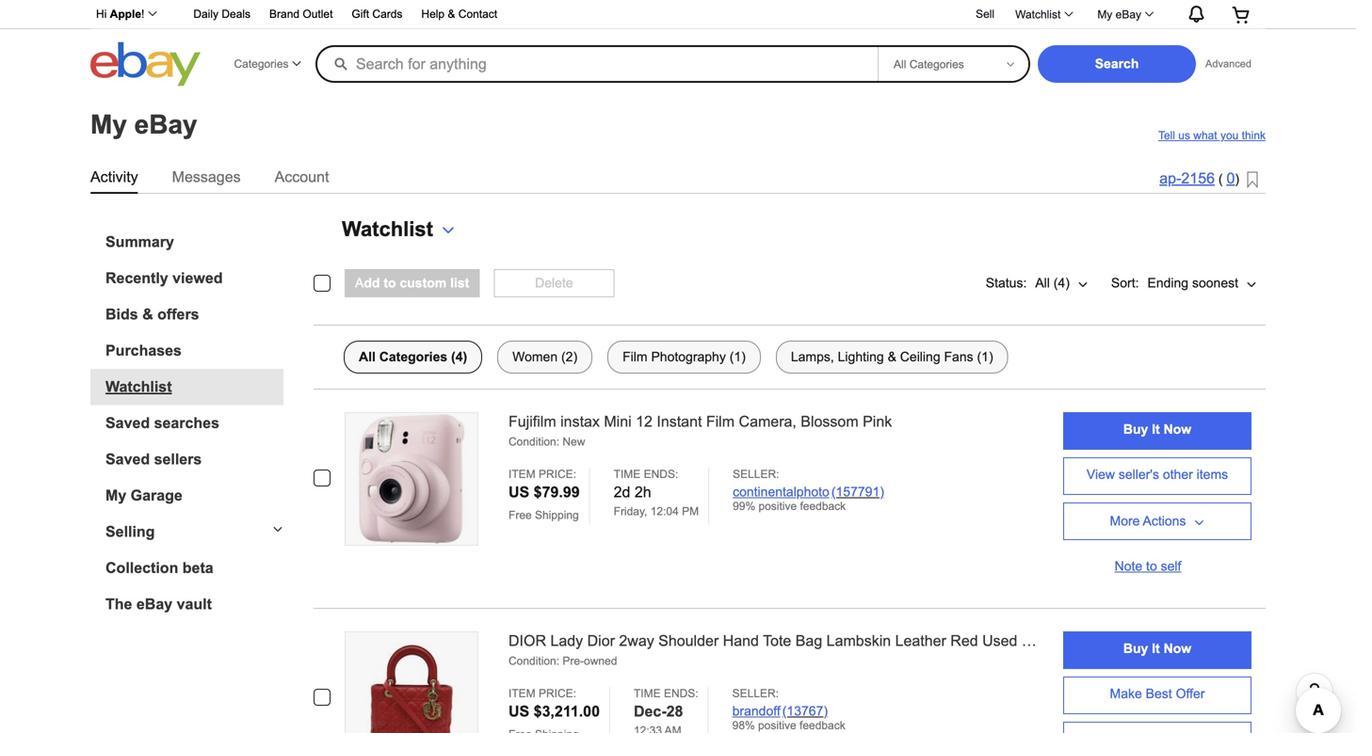 Task type: locate. For each thing, give the bounding box(es) containing it.
positive down brandoff link
[[758, 720, 797, 732]]

& for help
[[448, 8, 455, 20]]

saved up the saved sellers at the left bottom of page
[[106, 415, 150, 432]]

buy for best
[[1124, 642, 1149, 657]]

ends: inside the time ends: dec-28
[[664, 688, 699, 700]]

feedback inside seller: brandoff (13767) 98% positive feedback
[[800, 720, 846, 732]]

0 vertical spatial watchlist link
[[1005, 3, 1082, 26]]

the
[[106, 596, 132, 613]]

price:
[[539, 468, 577, 481], [539, 688, 577, 700]]

viewed
[[173, 270, 223, 287]]

2 vertical spatial watchlist
[[106, 379, 172, 396]]

2 vertical spatial my
[[106, 488, 126, 505]]

us up free
[[509, 484, 530, 501]]

watchlist link inside account navigation
[[1005, 3, 1082, 26]]

0 horizontal spatial watchlist
[[106, 379, 172, 396]]

1 vertical spatial condition:
[[509, 655, 560, 668]]

continentalphoto
[[733, 485, 830, 500]]

watchlist button
[[342, 218, 456, 242]]

recently viewed
[[106, 270, 223, 287]]

account link
[[275, 165, 329, 189]]

seller: inside seller: brandoff (13767) 98% positive feedback
[[733, 688, 779, 700]]

item inside item price: us $79.99 free shipping
[[509, 468, 536, 481]]

buy up seller's
[[1124, 423, 1149, 437]]

your shopping cart image
[[1231, 5, 1253, 24]]

seller: inside seller: continentalphoto (157791) 99% positive feedback
[[733, 468, 780, 481]]

positive inside seller: brandoff (13767) 98% positive feedback
[[758, 720, 797, 732]]

to right the add
[[384, 276, 396, 291]]

watchlist inside dropdown button
[[342, 218, 433, 241]]

0 horizontal spatial watchlist link
[[106, 379, 284, 396]]

selling button
[[90, 524, 284, 541]]

1 horizontal spatial my ebay
[[1098, 8, 1142, 21]]

watchlist up the add
[[342, 218, 433, 241]]

1 vertical spatial watchlist
[[342, 218, 433, 241]]

messages
[[172, 169, 241, 186]]

1 vertical spatial it
[[1152, 642, 1161, 657]]

sort: ending soonest
[[1112, 276, 1239, 291]]

ebay right the
[[137, 596, 173, 613]]

condition: down "fujifilm"
[[509, 436, 560, 448]]

buy up make
[[1124, 642, 1149, 657]]

best
[[1146, 687, 1173, 702]]

Search for anything text field
[[318, 47, 874, 81]]

0 horizontal spatial to
[[384, 276, 396, 291]]

us inside item price: us $3,211.00
[[509, 704, 530, 721]]

buy for seller's
[[1124, 423, 1149, 437]]

us left $3,211.00
[[509, 704, 530, 721]]

messages link
[[172, 165, 241, 189]]

purchases
[[106, 342, 182, 359]]

brandoff link
[[733, 705, 781, 719]]

0 vertical spatial buy
[[1124, 423, 1149, 437]]

hand
[[723, 633, 759, 650]]

item up $79.99
[[509, 468, 536, 481]]

soonest
[[1193, 276, 1239, 291]]

categories
[[234, 57, 289, 70]]

2 condition: from the top
[[509, 655, 560, 668]]

1 vertical spatial item
[[509, 688, 536, 700]]

0 vertical spatial ebay
[[1116, 8, 1142, 21]]

buy it now up make best offer
[[1124, 642, 1192, 657]]

time ends: dec-28
[[634, 688, 699, 721]]

ends: inside 'time ends: 2d 2h friday, 12:04 pm'
[[644, 468, 679, 481]]

delete
[[535, 276, 573, 291]]

watchlist down purchases
[[106, 379, 172, 396]]

0 vertical spatial time
[[614, 468, 641, 481]]

0 vertical spatial to
[[384, 276, 396, 291]]

time inside 'time ends: 2d 2h friday, 12:04 pm'
[[614, 468, 641, 481]]

0 vertical spatial my
[[1098, 8, 1113, 21]]

positive down continentalphoto
[[759, 500, 797, 513]]

price: inside item price: us $79.99 free shipping
[[539, 468, 577, 481]]

& inside my ebay main content
[[142, 306, 153, 323]]

1 vertical spatial ends:
[[664, 688, 699, 700]]

1 price: from the top
[[539, 468, 577, 481]]

2 horizontal spatial watchlist
[[1016, 8, 1061, 21]]

it for best
[[1152, 642, 1161, 657]]

0 vertical spatial item
[[509, 468, 536, 481]]

1 us from the top
[[509, 484, 530, 501]]

other
[[1163, 468, 1194, 482]]

gift cards
[[352, 8, 403, 20]]

feedback
[[800, 500, 846, 513], [800, 720, 846, 732]]

all
[[1036, 276, 1050, 291]]

saved for saved searches
[[106, 415, 150, 432]]

condition: inside fujifilm instax mini 12 instant film camera, blossom pink condition: new
[[509, 436, 560, 448]]

1 saved from the top
[[106, 415, 150, 432]]

feedback down (157791) link
[[800, 500, 846, 513]]

notifications image
[[1185, 5, 1207, 24]]

1 horizontal spatial watchlist link
[[1005, 3, 1082, 26]]

ends: for 2h
[[644, 468, 679, 481]]

my ebay
[[1098, 8, 1142, 21], [90, 110, 197, 139]]

0 vertical spatial buy it now
[[1124, 423, 1192, 437]]

1 vertical spatial us
[[509, 704, 530, 721]]

1 vertical spatial feedback
[[800, 720, 846, 732]]

!
[[141, 8, 144, 20]]

us inside item price: us $79.99 free shipping
[[509, 484, 530, 501]]

seller: for camera,
[[733, 468, 780, 481]]

1 horizontal spatial to
[[1147, 560, 1158, 574]]

feedback down (13767) link
[[800, 720, 846, 732]]

instax
[[561, 414, 600, 431]]

2 it from the top
[[1152, 642, 1161, 657]]

garage
[[131, 488, 183, 505]]

1 vertical spatial now
[[1164, 642, 1192, 657]]

activity
[[90, 169, 138, 186]]

buy it now up view seller's other items
[[1124, 423, 1192, 437]]

12:04
[[651, 505, 679, 518]]

my inside account navigation
[[1098, 8, 1113, 21]]

time for 2d
[[614, 468, 641, 481]]

positive inside seller: continentalphoto (157791) 99% positive feedback
[[759, 500, 797, 513]]

banner containing hi
[[86, 0, 1266, 91]]

1 it from the top
[[1152, 423, 1161, 437]]

1 vertical spatial positive
[[758, 720, 797, 732]]

my ebay left notifications image
[[1098, 8, 1142, 21]]

it for seller's
[[1152, 423, 1161, 437]]

None submit
[[1038, 45, 1197, 83]]

item up $3,211.00
[[509, 688, 536, 700]]

1 vertical spatial buy it now
[[1124, 642, 1192, 657]]

my for the my ebay link
[[1098, 8, 1113, 21]]

item inside item price: us $3,211.00
[[509, 688, 536, 700]]

my inside "link"
[[106, 488, 126, 505]]

0 vertical spatial us
[[509, 484, 530, 501]]

1 vertical spatial &
[[142, 306, 153, 323]]

saved for saved sellers
[[106, 451, 150, 468]]

more actions button
[[1064, 503, 1252, 541]]

view seller's other items
[[1087, 468, 1229, 482]]

0 vertical spatial now
[[1164, 423, 1192, 437]]

1 buy it now from the top
[[1124, 423, 1192, 437]]

status: all (4)
[[986, 276, 1070, 291]]

now up offer
[[1164, 642, 1192, 657]]

condition: inside "dior lady dior 2way shoulder hand tote bag lambskin leather red used women condition: pre-owned"
[[509, 655, 560, 668]]

it up view seller's other items
[[1152, 423, 1161, 437]]

contact
[[459, 8, 498, 20]]

watchlist link
[[1005, 3, 1082, 26], [106, 379, 284, 396]]

(13767) link
[[783, 705, 828, 719]]

0 vertical spatial buy it now link
[[1064, 413, 1252, 450]]

2d
[[614, 484, 631, 501]]

ebay left notifications image
[[1116, 8, 1142, 21]]

price: up $3,211.00
[[539, 688, 577, 700]]

dior lady dior 2way shoulder hand tote bag lambskin leather red used women link
[[509, 632, 1074, 652]]

hi
[[96, 8, 107, 20]]

1 item from the top
[[509, 468, 536, 481]]

& right the help
[[448, 8, 455, 20]]

ends: up 28
[[664, 688, 699, 700]]

it up make best offer
[[1152, 642, 1161, 657]]

0 vertical spatial it
[[1152, 423, 1161, 437]]

my up selling
[[106, 488, 126, 505]]

2 buy it now link from the top
[[1064, 632, 1252, 670]]

ends: up 2h on the left bottom of the page
[[644, 468, 679, 481]]

buy it now link up view seller's other items
[[1064, 413, 1252, 450]]

1 vertical spatial buy it now link
[[1064, 632, 1252, 670]]

2 now from the top
[[1164, 642, 1192, 657]]

seller: for tote
[[733, 688, 779, 700]]

saved up my garage
[[106, 451, 150, 468]]

2 item from the top
[[509, 688, 536, 700]]

seller: up brandoff link
[[733, 688, 779, 700]]

1 horizontal spatial watchlist
[[342, 218, 433, 241]]

0 vertical spatial positive
[[759, 500, 797, 513]]

all (4) button
[[1027, 265, 1098, 302]]

& inside account navigation
[[448, 8, 455, 20]]

0 horizontal spatial my ebay
[[90, 110, 197, 139]]

banner
[[86, 0, 1266, 91]]

now up other
[[1164, 423, 1192, 437]]

(157791) link
[[832, 485, 885, 500]]

ap-
[[1160, 170, 1182, 187]]

0 vertical spatial seller:
[[733, 468, 780, 481]]

1 vertical spatial to
[[1147, 560, 1158, 574]]

seller: up continentalphoto
[[733, 468, 780, 481]]

seller: brandoff (13767) 98% positive feedback
[[733, 688, 846, 732]]

2 price: from the top
[[539, 688, 577, 700]]

1 vertical spatial saved
[[106, 451, 150, 468]]

1 buy it now link from the top
[[1064, 413, 1252, 450]]

buy it now
[[1124, 423, 1192, 437], [1124, 642, 1192, 657]]

ebay inside the my ebay link
[[1116, 8, 1142, 21]]

2 buy from the top
[[1124, 642, 1149, 657]]

item for $79.99
[[509, 468, 536, 481]]

saved sellers link
[[106, 451, 284, 469]]

ebay for the ebay vault "link"
[[137, 596, 173, 613]]

my ebay down ebay home image
[[90, 110, 197, 139]]

daily deals link
[[193, 5, 251, 25]]

buy it now link up make best offer
[[1064, 632, 1252, 670]]

note to self button
[[1064, 548, 1252, 586]]

1 vertical spatial price:
[[539, 688, 577, 700]]

ebay down ebay home image
[[134, 110, 197, 139]]

1 horizontal spatial &
[[448, 8, 455, 20]]

now for other
[[1164, 423, 1192, 437]]

bids & offers
[[106, 306, 199, 323]]

item for $3,211.00
[[509, 688, 536, 700]]

fujifilm
[[509, 414, 557, 431]]

note
[[1115, 560, 1143, 574]]

saved
[[106, 415, 150, 432], [106, 451, 150, 468]]

1 vertical spatial time
[[634, 688, 661, 700]]

0 vertical spatial feedback
[[800, 500, 846, 513]]

0 horizontal spatial &
[[142, 306, 153, 323]]

watchlist link up saved searches link
[[106, 379, 284, 396]]

watchlist link right the sell link
[[1005, 3, 1082, 26]]

my garage link
[[106, 488, 284, 505]]

offers
[[157, 306, 199, 323]]

2 saved from the top
[[106, 451, 150, 468]]

seller:
[[733, 468, 780, 481], [733, 688, 779, 700]]

time up dec-
[[634, 688, 661, 700]]

time up '2d'
[[614, 468, 641, 481]]

0 vertical spatial &
[[448, 8, 455, 20]]

2h
[[635, 484, 652, 501]]

to left self
[[1147, 560, 1158, 574]]

summary link
[[106, 234, 284, 251]]

1 now from the top
[[1164, 423, 1192, 437]]

price: inside item price: us $3,211.00
[[539, 688, 577, 700]]

ap-2156 link
[[1160, 170, 1215, 187]]

&
[[448, 8, 455, 20], [142, 306, 153, 323]]

ebay inside the ebay vault "link"
[[137, 596, 173, 613]]

1 vertical spatial my
[[90, 110, 127, 139]]

0 vertical spatial price:
[[539, 468, 577, 481]]

think
[[1242, 129, 1266, 142]]

delete button
[[494, 269, 615, 298]]

1 condition: from the top
[[509, 436, 560, 448]]

tell us what you think link
[[1159, 129, 1266, 142]]

saved searches link
[[106, 415, 284, 432]]

0 vertical spatial condition:
[[509, 436, 560, 448]]

& for bids
[[142, 306, 153, 323]]

1 vertical spatial ebay
[[134, 110, 197, 139]]

feedback inside seller: continentalphoto (157791) 99% positive feedback
[[800, 500, 846, 513]]

0 vertical spatial my ebay
[[1098, 8, 1142, 21]]

my
[[1098, 8, 1113, 21], [90, 110, 127, 139], [106, 488, 126, 505]]

1 vertical spatial my ebay
[[90, 110, 197, 139]]

continentalphoto link
[[733, 485, 830, 500]]

activity link
[[90, 165, 138, 189]]

1 vertical spatial watchlist link
[[106, 379, 284, 396]]

women
[[1022, 633, 1074, 650]]

2 buy it now from the top
[[1124, 642, 1192, 657]]

1 feedback from the top
[[800, 500, 846, 513]]

0 vertical spatial watchlist
[[1016, 8, 1061, 21]]

& right "bids"
[[142, 306, 153, 323]]

time inside the time ends: dec-28
[[634, 688, 661, 700]]

2 vertical spatial ebay
[[137, 596, 173, 613]]

1 buy from the top
[[1124, 423, 1149, 437]]

my left notifications image
[[1098, 8, 1113, 21]]

ebay
[[1116, 8, 1142, 21], [134, 110, 197, 139], [137, 596, 173, 613]]

price: up $79.99
[[539, 468, 577, 481]]

time for dec-
[[634, 688, 661, 700]]

1 vertical spatial buy
[[1124, 642, 1149, 657]]

pm
[[682, 505, 699, 518]]

now
[[1164, 423, 1192, 437], [1164, 642, 1192, 657]]

0 vertical spatial saved
[[106, 415, 150, 432]]

1 vertical spatial seller:
[[733, 688, 779, 700]]

2 feedback from the top
[[800, 720, 846, 732]]

watchlist right the sell link
[[1016, 8, 1061, 21]]

my up activity link
[[90, 110, 127, 139]]

2 us from the top
[[509, 704, 530, 721]]

(
[[1219, 172, 1223, 187]]

ending soonest button
[[1140, 265, 1266, 302]]

what
[[1194, 129, 1218, 142]]

0 vertical spatial ends:
[[644, 468, 679, 481]]

condition: down dior
[[509, 655, 560, 668]]



Task type: vqa. For each thing, say whether or not it's contained in the screenshot.
ITEM in the THE ITEM PRICE: US $3,211.00
yes



Task type: describe. For each thing, give the bounding box(es) containing it.
vault
[[177, 596, 212, 613]]

categories button
[[228, 44, 307, 84]]

$79.99
[[534, 484, 580, 501]]

us for us $3,211.00
[[509, 704, 530, 721]]

help & contact link
[[422, 5, 498, 25]]

deals
[[222, 8, 251, 20]]

sell link
[[968, 8, 1003, 20]]

view seller's other items link
[[1064, 458, 1252, 496]]

ending
[[1148, 276, 1189, 291]]

help & contact
[[422, 8, 498, 20]]

items
[[1197, 468, 1229, 482]]

leather
[[896, 633, 947, 650]]

the ebay vault link
[[106, 596, 284, 614]]

saved searches
[[106, 415, 220, 432]]

price: for $79.99
[[539, 468, 577, 481]]

brand outlet
[[269, 8, 333, 20]]

make
[[1110, 687, 1143, 702]]

to for note
[[1147, 560, 1158, 574]]

free
[[509, 509, 532, 522]]

more actions
[[1110, 514, 1187, 529]]

beta
[[183, 560, 214, 577]]

ebay home image
[[90, 41, 201, 87]]

summary
[[106, 234, 174, 251]]

(13767)
[[783, 705, 828, 719]]

12
[[636, 414, 653, 431]]

0
[[1227, 170, 1236, 187]]

lady
[[551, 633, 583, 650]]

buy it now for seller's
[[1124, 423, 1192, 437]]

my ebay link
[[1088, 3, 1163, 26]]

status:
[[986, 276, 1027, 291]]

2156
[[1182, 170, 1215, 187]]

brandoff
[[733, 705, 781, 719]]

account navigation
[[86, 0, 1266, 29]]

recently viewed link
[[106, 270, 284, 287]]

my for 'my garage' "link"
[[106, 488, 126, 505]]

cards
[[373, 8, 403, 20]]

film
[[706, 414, 735, 431]]

brand outlet link
[[269, 5, 333, 25]]

daily
[[193, 8, 219, 20]]

lambskin
[[827, 633, 891, 650]]

saved sellers
[[106, 451, 202, 468]]

add to custom list button
[[345, 269, 480, 298]]

my ebay inside main content
[[90, 110, 197, 139]]

feedback for bag
[[800, 720, 846, 732]]

feedback for blossom
[[800, 500, 846, 513]]

owned
[[584, 655, 618, 668]]

buy it now link for seller's
[[1064, 413, 1252, 450]]

gift cards link
[[352, 5, 403, 25]]

dior
[[509, 633, 546, 650]]

my ebay main content
[[8, 91, 1349, 734]]

positive for camera,
[[759, 500, 797, 513]]

buy it now for best
[[1124, 642, 1192, 657]]

collection
[[106, 560, 178, 577]]

friday,
[[614, 505, 648, 518]]

offer
[[1176, 687, 1205, 702]]

my ebay inside account navigation
[[1098, 8, 1142, 21]]

tell us what you think
[[1159, 129, 1266, 142]]

positive for tote
[[758, 720, 797, 732]]

view
[[1087, 468, 1116, 482]]

apple
[[110, 8, 141, 20]]

list
[[450, 276, 470, 291]]

recently
[[106, 270, 168, 287]]

outlet
[[303, 8, 333, 20]]

bids
[[106, 306, 138, 323]]

fujifilm instax mini 12 instant film camera, blossom pink image
[[346, 414, 478, 546]]

ends: for 28
[[664, 688, 699, 700]]

add
[[355, 276, 380, 291]]

shoulder
[[659, 633, 719, 650]]

seller's
[[1119, 468, 1160, 482]]

28
[[667, 704, 684, 721]]

now for offer
[[1164, 642, 1192, 657]]

watchlist inside account navigation
[[1016, 8, 1061, 21]]

us for us $79.99
[[509, 484, 530, 501]]

$3,211.00
[[534, 704, 600, 721]]

make best offer link
[[1064, 677, 1252, 715]]

bids & offers link
[[106, 306, 284, 324]]

self
[[1161, 560, 1182, 574]]

gift
[[352, 8, 369, 20]]

to for add
[[384, 276, 396, 291]]

make this page your my ebay homepage image
[[1247, 171, 1259, 189]]

help, opens dialogs image
[[1306, 683, 1325, 702]]

pre-
[[563, 655, 584, 668]]

us
[[1179, 129, 1191, 142]]

make best offer
[[1110, 687, 1205, 702]]

dec-
[[634, 704, 667, 721]]

bag
[[796, 633, 823, 650]]

tote
[[763, 633, 792, 650]]

fujifilm instax mini 12 instant film camera, blossom pink condition: new
[[509, 414, 892, 448]]

collection beta
[[106, 560, 214, 577]]

help
[[422, 8, 445, 20]]

watchlist link inside my ebay main content
[[106, 379, 284, 396]]

ebay for the my ebay link
[[1116, 8, 1142, 21]]

collection beta link
[[106, 560, 284, 578]]

sellers
[[154, 451, 202, 468]]

buy it now link for best
[[1064, 632, 1252, 670]]

dior lady dior 2way shoulder hand tote bag lambskin leather red used women image
[[346, 633, 478, 734]]

note to self
[[1115, 560, 1182, 574]]

price: for $3,211.00
[[539, 688, 577, 700]]

seller: continentalphoto (157791) 99% positive feedback
[[733, 468, 885, 513]]

camera,
[[739, 414, 797, 431]]

instant
[[657, 414, 702, 431]]



